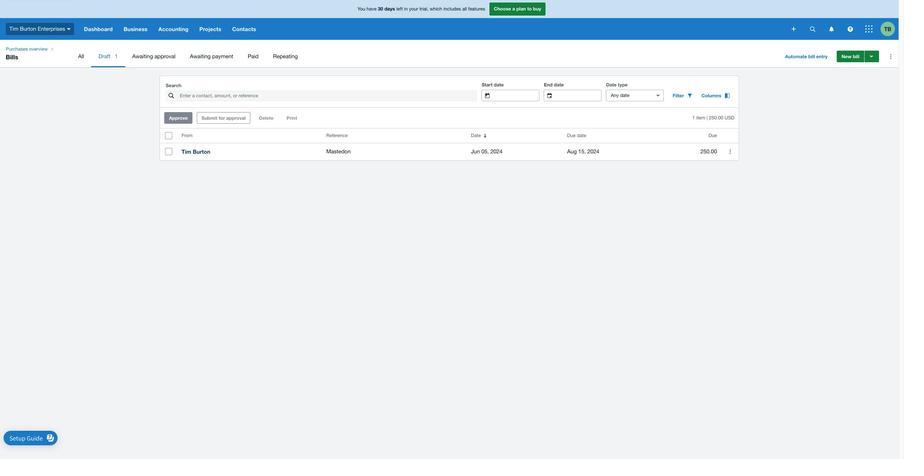 Task type: vqa. For each thing, say whether or not it's contained in the screenshot.
"List of all the bills" Element
yes



Task type: locate. For each thing, give the bounding box(es) containing it.
navigation
[[0, 40, 899, 67]]

None field
[[496, 90, 539, 101], [558, 90, 602, 101], [607, 90, 651, 101], [496, 90, 539, 101], [558, 90, 602, 101], [607, 90, 651, 101]]

more row options image
[[723, 144, 738, 159]]

svg image
[[866, 25, 873, 33], [810, 26, 816, 32], [848, 26, 853, 32], [792, 27, 796, 31]]

menu
[[71, 46, 775, 67]]

svg image
[[829, 26, 834, 32], [67, 28, 71, 30]]

list of all the bills element
[[160, 128, 739, 160]]

Enter a contact, amount, or reference field
[[179, 90, 478, 101]]

banner
[[0, 0, 899, 40]]

1 horizontal spatial svg image
[[829, 26, 834, 32]]



Task type: describe. For each thing, give the bounding box(es) containing it.
overflow menu image
[[884, 49, 898, 64]]

0 horizontal spatial svg image
[[67, 28, 71, 30]]



